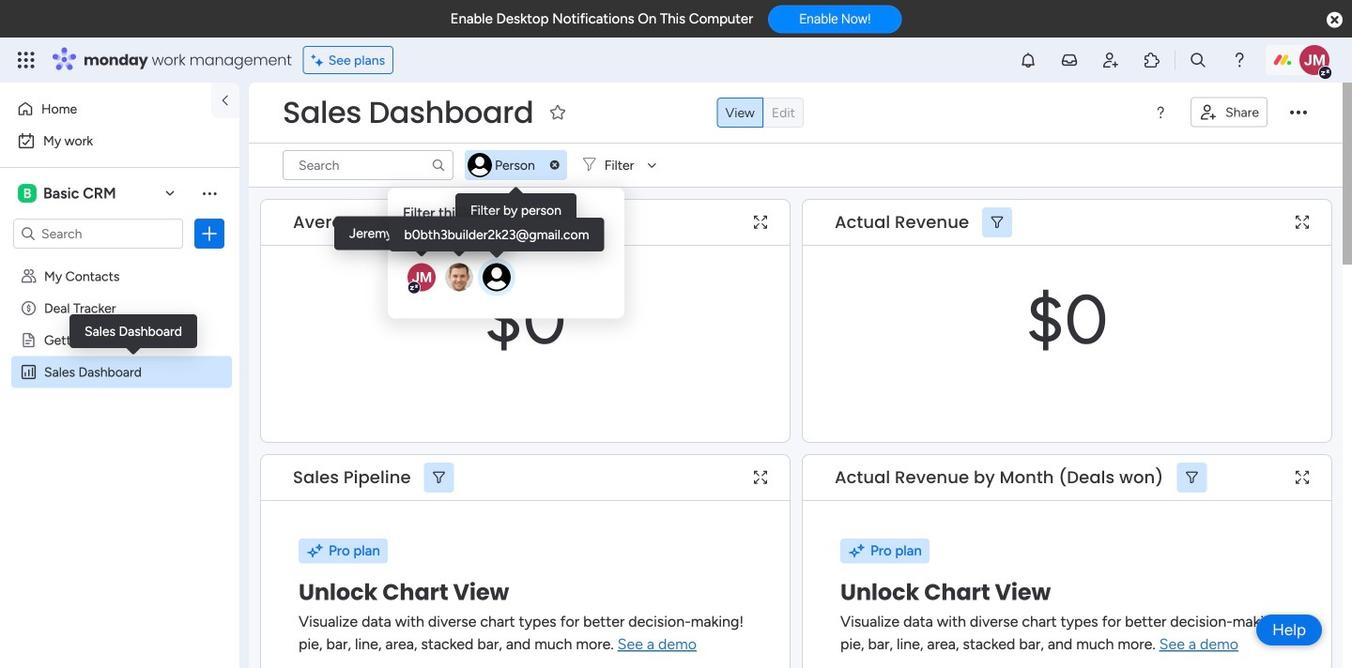 Task type: locate. For each thing, give the bounding box(es) containing it.
dapulse close image
[[1327, 11, 1343, 30]]

menu image
[[1153, 105, 1168, 120]]

Search in workspace field
[[39, 223, 157, 245]]

dapulse close image
[[550, 160, 559, 170]]

banner
[[249, 83, 1343, 188]]

0 vertical spatial option
[[11, 94, 200, 124]]

Filter dashboard by text search field
[[283, 150, 454, 180]]

1 horizontal spatial v2 fullscreen image
[[1296, 216, 1309, 229]]

0 horizontal spatial v2 fullscreen image
[[754, 471, 767, 485]]

0 horizontal spatial v2 fullscreen image
[[754, 216, 767, 229]]

workspace selection element
[[18, 182, 119, 205]]

None search field
[[283, 150, 454, 180]]

1 horizontal spatial v2 fullscreen image
[[1296, 471, 1309, 485]]

v2 fullscreen image
[[754, 216, 767, 229], [1296, 216, 1309, 229]]

search image
[[431, 158, 446, 173]]

None field
[[278, 93, 538, 132], [288, 210, 541, 235], [830, 210, 974, 235], [288, 466, 416, 490], [830, 466, 1168, 490], [278, 93, 538, 132], [288, 210, 541, 235], [830, 210, 974, 235], [288, 466, 416, 490], [830, 466, 1168, 490]]

select product image
[[17, 51, 36, 69]]

add to favorites image
[[549, 103, 567, 122]]

v2 fullscreen image
[[754, 471, 767, 485], [1296, 471, 1309, 485]]

options image
[[200, 224, 219, 243]]

arrow down image
[[641, 154, 663, 177]]

more options image
[[1290, 104, 1307, 121]]

b0bth3builder2k23@gmail.com image
[[465, 150, 495, 180]]

list box
[[0, 257, 239, 642]]

jeremy miller image
[[1300, 45, 1330, 75]]

workspace image
[[18, 183, 37, 204]]

option
[[11, 94, 200, 124], [11, 126, 228, 156], [0, 260, 239, 263]]



Task type: vqa. For each thing, say whether or not it's contained in the screenshot.
option
yes



Task type: describe. For each thing, give the bounding box(es) containing it.
search everything image
[[1189, 51, 1208, 69]]

update feed image
[[1060, 51, 1079, 69]]

2 v2 fullscreen image from the left
[[1296, 216, 1309, 229]]

see plans image
[[311, 50, 328, 71]]

help image
[[1230, 51, 1249, 69]]

notifications image
[[1019, 51, 1038, 69]]

2 v2 fullscreen image from the left
[[1296, 471, 1309, 485]]

2 vertical spatial option
[[0, 260, 239, 263]]

invite members image
[[1101, 51, 1120, 69]]

share image
[[1199, 103, 1218, 122]]

public dashboard image
[[20, 363, 38, 381]]

1 vertical spatial option
[[11, 126, 228, 156]]

public board image
[[20, 331, 38, 349]]

1 v2 fullscreen image from the left
[[754, 216, 767, 229]]

monday marketplace image
[[1143, 51, 1162, 69]]

workspace options image
[[200, 184, 219, 203]]

1 v2 fullscreen image from the left
[[754, 471, 767, 485]]



